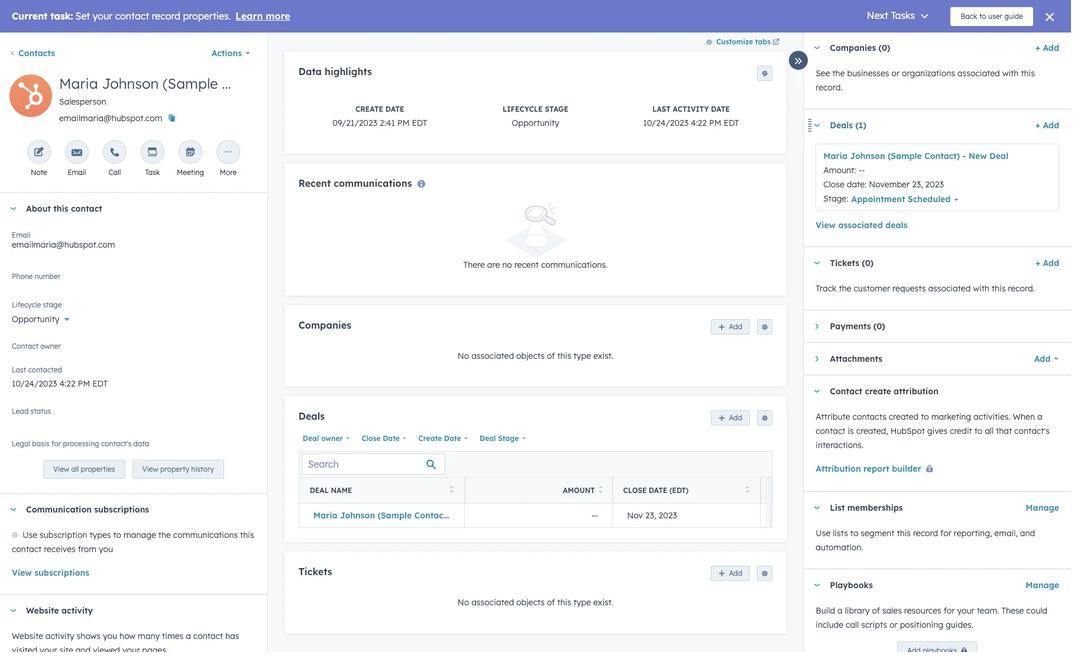 Task type: vqa. For each thing, say whether or not it's contained in the screenshot.
Attribution report builder
yes



Task type: describe. For each thing, give the bounding box(es) containing it.
stage:
[[824, 194, 849, 204]]

objects for tickets
[[517, 598, 545, 608]]

viewed
[[93, 646, 120, 653]]

track
[[816, 284, 837, 294]]

subscription
[[40, 530, 87, 541]]

this inside use subscription types to manage the communications this contact receives from you
[[240, 530, 254, 541]]

meeting image
[[185, 147, 196, 159]]

legal
[[12, 440, 30, 449]]

task image
[[147, 147, 158, 159]]

view for view subscriptions
[[12, 568, 32, 579]]

activity
[[673, 105, 709, 114]]

for for could
[[944, 606, 956, 617]]

2 vertical spatial (sample
[[378, 511, 412, 521]]

+ for record.
[[1036, 258, 1041, 269]]

date inside the "last activity date 10/24/2023 4:22 pm edt"
[[712, 105, 731, 114]]

a for website activity shows you how many times a contact has visited your site and viewed your pages.
[[186, 632, 191, 642]]

add button for deals
[[711, 411, 751, 426]]

to up gives
[[922, 412, 930, 423]]

attachments button
[[805, 343, 1023, 375]]

attachments
[[831, 354, 883, 365]]

create for create date
[[419, 434, 442, 443]]

no
[[503, 260, 512, 270]]

library
[[846, 606, 870, 617]]

email emailmaria@hubspot.com
[[12, 231, 115, 250]]

opportunity inside lifecycle stage opportunity
[[512, 118, 560, 129]]

contact's inside attribute contacts created to marketing activities. when a contact is created, hubspot gives credit to all that contact's interactions.
[[1015, 426, 1051, 437]]

communication subscriptions button
[[0, 494, 251, 526]]

communication subscriptions
[[26, 505, 149, 516]]

include
[[816, 620, 844, 631]]

contacts
[[18, 48, 55, 59]]

website activity shows you how many times a contact has visited your site and viewed your pages.
[[12, 632, 239, 653]]

appointment
[[852, 194, 906, 205]]

name
[[331, 487, 352, 495]]

list memberships
[[831, 503, 904, 514]]

scheduled
[[908, 194, 951, 205]]

contacts
[[853, 412, 887, 423]]

1 vertical spatial emailmaria@hubspot.com
[[12, 240, 115, 250]]

2 vertical spatial maria
[[314, 511, 338, 521]]

press to sort. element for date
[[746, 486, 750, 496]]

view associated deals
[[816, 220, 908, 231]]

lead
[[12, 407, 29, 416]]

tabs
[[756, 37, 771, 46]]

1 horizontal spatial deal stage
[[772, 487, 816, 495]]

view for view property history
[[142, 465, 158, 474]]

task
[[145, 168, 160, 177]]

reporting,
[[955, 529, 993, 539]]

23, inside amount: -- close date: november 23, 2023
[[913, 179, 924, 190]]

attribute
[[816, 412, 851, 423]]

record. inside see the businesses or organizations associated with this record.
[[816, 82, 843, 93]]

communications inside use subscription types to manage the communications this contact receives from you
[[173, 530, 238, 541]]

legal basis for processing contact's data
[[12, 440, 149, 449]]

(sample inside maria johnson (sample contact) salesperson
[[163, 75, 218, 92]]

report
[[864, 464, 890, 475]]

email,
[[995, 529, 1019, 539]]

last for last activity date 10/24/2023 4:22 pm edt
[[653, 105, 671, 114]]

companies (0)
[[831, 43, 891, 53]]

record
[[914, 529, 939, 539]]

close for close date
[[362, 434, 381, 443]]

press to sort. image for name
[[450, 486, 454, 494]]

tickets (0)
[[831, 258, 874, 269]]

contact create attribution
[[831, 387, 939, 397]]

0 horizontal spatial contact's
[[101, 440, 132, 449]]

this inside see the businesses or organizations associated with this record.
[[1022, 68, 1036, 79]]

attribution
[[816, 464, 862, 475]]

date for close date
[[383, 434, 400, 443]]

use for lists
[[816, 529, 831, 539]]

businesses
[[848, 68, 890, 79]]

these
[[1002, 606, 1025, 617]]

basis
[[32, 440, 50, 449]]

1 horizontal spatial contact)
[[415, 511, 450, 521]]

lifecycle for lifecycle stage
[[12, 301, 41, 310]]

contact for attribute contacts created to marketing activities. when a contact is created, hubspot gives credit to all that contact's interactions.
[[816, 426, 846, 437]]

the for see
[[833, 68, 846, 79]]

credit
[[951, 426, 973, 437]]

deal stage button
[[476, 431, 529, 447]]

close for close date (edt)
[[624, 487, 647, 495]]

nov
[[628, 511, 643, 521]]

deal inside deal owner popup button
[[303, 434, 319, 443]]

stage inside lifecycle stage opportunity
[[545, 105, 569, 114]]

processing
[[63, 440, 99, 449]]

build
[[816, 606, 836, 617]]

highlights
[[325, 66, 372, 78]]

see
[[816, 68, 831, 79]]

opportunity inside "popup button"
[[12, 314, 59, 325]]

view all properties link
[[43, 461, 125, 480]]

objects for companies
[[517, 351, 545, 362]]

press to sort. element for name
[[450, 486, 454, 496]]

close date button
[[358, 431, 410, 447]]

segment
[[861, 529, 895, 539]]

(0) for companies (0)
[[879, 43, 891, 53]]

could
[[1027, 606, 1048, 617]]

activity for website activity
[[62, 606, 93, 617]]

group containing preview
[[987, 138, 1066, 154]]

1 vertical spatial all
[[71, 465, 79, 474]]

+ add for record.
[[1036, 258, 1060, 269]]

Search HubSpot search field
[[906, 6, 1051, 26]]

amount
[[563, 487, 595, 495]]

about
[[26, 204, 51, 214]]

you inside use subscription types to manage the communications this contact receives from you
[[99, 545, 113, 555]]

manage
[[124, 530, 156, 541]]

history
[[191, 465, 214, 474]]

date for close date (edt)
[[649, 487, 668, 495]]

deal stage inside popup button
[[480, 434, 519, 443]]

attribution report builder button
[[816, 462, 939, 478]]

stage
[[43, 301, 62, 310]]

date:
[[847, 179, 867, 190]]

phone
[[12, 272, 33, 281]]

contacts link
[[9, 48, 55, 59]]

are
[[488, 260, 500, 270]]

0 vertical spatial maria johnson (sample contact) - new deal link
[[824, 151, 1009, 162]]

lead status
[[12, 407, 51, 416]]

+ add for this
[[1036, 43, 1060, 53]]

0 vertical spatial communications
[[334, 178, 412, 190]]

1 horizontal spatial your
[[123, 646, 140, 653]]

of for tickets
[[547, 598, 555, 608]]

+ for this
[[1036, 43, 1041, 53]]

payments
[[831, 321, 872, 332]]

contact inside dropdown button
[[71, 204, 102, 214]]

0 vertical spatial for
[[52, 440, 61, 449]]

(1)
[[856, 120, 867, 131]]

build a library of sales resources for your team. these could include call scripts or positioning guides.
[[816, 606, 1048, 631]]

2 horizontal spatial (sample
[[888, 151, 923, 162]]

or inside 'build a library of sales resources for your team. these could include call scripts or positioning guides.'
[[890, 620, 898, 631]]

to inside the use lists to segment this record for reporting, email, and automation.
[[851, 529, 859, 539]]

create
[[866, 387, 892, 397]]

how
[[120, 632, 136, 642]]

4:22
[[691, 118, 707, 129]]

1 horizontal spatial johnson
[[340, 511, 375, 521]]

deals (1)
[[831, 120, 867, 131]]

add inside popup button
[[1035, 354, 1051, 365]]

2 horizontal spatial johnson
[[851, 151, 886, 162]]

and inside website activity shows you how many times a contact has visited your site and viewed your pages.
[[76, 646, 91, 653]]

0 horizontal spatial 23,
[[646, 511, 657, 521]]

add button for tickets
[[711, 566, 751, 582]]

manage for list memberships
[[1027, 503, 1060, 514]]

0 horizontal spatial new
[[459, 511, 477, 521]]

caret image for companies (0)
[[814, 46, 821, 49]]

this inside dropdown button
[[53, 204, 68, 214]]

type for tickets
[[574, 598, 591, 608]]

(edt)
[[670, 487, 689, 495]]

manage link for list memberships
[[1027, 501, 1060, 516]]

about this contact
[[26, 204, 102, 214]]

call image
[[109, 147, 120, 159]]

actions
[[212, 48, 242, 59]]

type for companies
[[574, 351, 591, 362]]

no inside contact owner no owner
[[12, 347, 23, 358]]

tickets for tickets (0)
[[831, 258, 860, 269]]

1 horizontal spatial record.
[[1009, 284, 1036, 294]]

edit button
[[9, 75, 52, 121]]

list
[[831, 503, 845, 514]]

press to sort. image for date
[[746, 486, 750, 494]]

0 vertical spatial new
[[969, 151, 988, 162]]

organizations
[[903, 68, 956, 79]]

0 horizontal spatial maria johnson (sample contact) - new deal link
[[314, 511, 499, 521]]

recent
[[299, 178, 331, 190]]

view associated deals link
[[816, 218, 908, 233]]

2 press to sort. image from the left
[[599, 486, 603, 494]]

companies for companies (0)
[[831, 43, 877, 53]]

associated inside see the businesses or organizations associated with this record.
[[958, 68, 1001, 79]]

many
[[138, 632, 160, 642]]

companies for companies
[[299, 319, 352, 331]]

contact for contact owner no owner
[[12, 342, 38, 351]]

last for last contacted
[[12, 366, 26, 375]]

your inside 'build a library of sales resources for your team. these could include call scripts or positioning guides.'
[[958, 606, 975, 617]]

0 horizontal spatial 2023
[[659, 511, 678, 521]]

this inside the use lists to segment this record for reporting, email, and automation.
[[898, 529, 912, 539]]

data
[[299, 66, 322, 78]]

view property history link
[[132, 461, 224, 480]]

recent communications
[[299, 178, 412, 190]]



Task type: locate. For each thing, give the bounding box(es) containing it.
contact create attribution button
[[805, 376, 1060, 408]]

close up stage:
[[824, 179, 845, 190]]

create inside create date 09/21/2023 2:41 pm edt
[[356, 105, 384, 114]]

view up website activity
[[12, 568, 32, 579]]

3 press to sort. image from the left
[[746, 486, 750, 494]]

use left 'lists'
[[816, 529, 831, 539]]

properties
[[81, 465, 115, 474]]

when
[[1014, 412, 1036, 423]]

1 vertical spatial johnson
[[851, 151, 886, 162]]

all down the activities.
[[986, 426, 994, 437]]

date inside popup button
[[383, 434, 400, 443]]

contact up attribute
[[831, 387, 863, 397]]

your left site
[[40, 646, 57, 653]]

marketing
[[932, 412, 972, 423]]

more inside popup button
[[1035, 141, 1052, 150]]

owner inside popup button
[[321, 434, 343, 443]]

0 horizontal spatial contact)
[[222, 75, 280, 92]]

caret image inside contact create attribution dropdown button
[[814, 390, 821, 393]]

2 horizontal spatial press to sort. element
[[746, 486, 750, 496]]

0 horizontal spatial your
[[40, 646, 57, 653]]

date left deal stage popup button
[[444, 434, 461, 443]]

a right build
[[838, 606, 843, 617]]

1 press to sort. element from the left
[[450, 486, 454, 496]]

phone number
[[12, 272, 60, 281]]

1 horizontal spatial more
[[1035, 141, 1052, 150]]

2023 down (edt) at the bottom right of the page
[[659, 511, 678, 521]]

1 vertical spatial and
[[76, 646, 91, 653]]

note image
[[34, 147, 44, 159]]

09/21/2023
[[333, 118, 378, 129]]

2 no associated objects of this type exist. from the top
[[458, 598, 614, 608]]

create up 09/21/2023
[[356, 105, 384, 114]]

site
[[59, 646, 73, 653]]

1 horizontal spatial create
[[419, 434, 442, 443]]

create right close date popup button
[[419, 434, 442, 443]]

caret image inside 'about this contact' dropdown button
[[9, 207, 17, 210]]

caret image left deals (1)
[[814, 124, 821, 127]]

23, up scheduled
[[913, 179, 924, 190]]

for inside 'build a library of sales resources for your team. these could include call scripts or positioning guides.'
[[944, 606, 956, 617]]

deals up deal owner
[[299, 411, 325, 423]]

email inside the email emailmaria@hubspot.com
[[12, 231, 30, 240]]

last up 10/24/2023
[[653, 105, 671, 114]]

1 vertical spatial tickets
[[299, 566, 332, 578]]

23, right nov
[[646, 511, 657, 521]]

1 vertical spatial (0)
[[863, 258, 874, 269]]

(0) inside the 'payments (0)' dropdown button
[[874, 321, 886, 332]]

visited
[[12, 646, 37, 653]]

1 vertical spatial record.
[[1009, 284, 1036, 294]]

1 pm from the left
[[398, 118, 410, 129]]

1 vertical spatial activity
[[45, 632, 74, 642]]

0 horizontal spatial and
[[76, 646, 91, 653]]

subscriptions for communication subscriptions
[[94, 505, 149, 516]]

automation.
[[816, 543, 864, 553]]

your down how on the left bottom of the page
[[123, 646, 140, 653]]

1 add button from the top
[[711, 320, 751, 335]]

0 vertical spatial (sample
[[163, 75, 218, 92]]

view inside button
[[12, 568, 32, 579]]

a right times
[[186, 632, 191, 642]]

1 no associated objects of this type exist. from the top
[[458, 351, 614, 362]]

1 vertical spatial companies
[[299, 319, 352, 331]]

2 horizontal spatial stage
[[793, 487, 816, 495]]

maria johnson (sample contact) - new deal
[[824, 151, 1009, 162], [314, 511, 499, 521]]

0 horizontal spatial lifecycle
[[12, 301, 41, 310]]

use inside the use lists to segment this record for reporting, email, and automation.
[[816, 529, 831, 539]]

meeting
[[177, 168, 204, 177]]

caret image inside tickets (0) dropdown button
[[814, 262, 821, 265]]

johnson
[[102, 75, 159, 92], [851, 151, 886, 162], [340, 511, 375, 521]]

call
[[109, 168, 121, 177]]

activity up site
[[45, 632, 74, 642]]

view subscriptions button
[[12, 567, 89, 581]]

stage inside popup button
[[498, 434, 519, 443]]

2 manage from the top
[[1027, 581, 1060, 591]]

contact up the email emailmaria@hubspot.com
[[71, 204, 102, 214]]

the inside see the businesses or organizations associated with this record.
[[833, 68, 846, 79]]

subscriptions inside dropdown button
[[94, 505, 149, 516]]

the right manage
[[158, 530, 171, 541]]

1 horizontal spatial use
[[816, 529, 831, 539]]

press to sort. element
[[450, 486, 454, 496], [599, 486, 603, 496], [746, 486, 750, 496]]

2 horizontal spatial maria
[[824, 151, 848, 162]]

johnson up amount: -- close date: november 23, 2023
[[851, 151, 886, 162]]

(0) up businesses
[[879, 43, 891, 53]]

track the customer requests associated with this record.
[[816, 284, 1036, 294]]

contact for contact create attribution
[[831, 387, 863, 397]]

caret image inside communication subscriptions dropdown button
[[9, 509, 17, 512]]

0 horizontal spatial contact
[[12, 342, 38, 351]]

1 vertical spatial opportunity
[[12, 314, 59, 325]]

the for track
[[840, 284, 852, 294]]

your up guides.
[[958, 606, 975, 617]]

close inside amount: -- close date: november 23, 2023
[[824, 179, 845, 190]]

maria inside maria johnson (sample contact) salesperson
[[59, 75, 98, 92]]

0 vertical spatial objects
[[517, 351, 545, 362]]

use
[[816, 529, 831, 539], [22, 530, 37, 541]]

subscriptions inside button
[[34, 568, 89, 579]]

0 vertical spatial johnson
[[102, 75, 159, 92]]

activity inside "website activity" dropdown button
[[62, 606, 93, 617]]

caret image up track
[[814, 262, 821, 265]]

a right when
[[1038, 412, 1043, 423]]

positioning
[[901, 620, 944, 631]]

more right preview
[[1035, 141, 1052, 150]]

1 vertical spatial no associated objects of this type exist.
[[458, 598, 614, 608]]

2023
[[926, 179, 945, 190], [659, 511, 678, 521]]

1 vertical spatial new
[[459, 511, 477, 521]]

add button
[[1027, 347, 1060, 371]]

for inside the use lists to segment this record for reporting, email, and automation.
[[941, 529, 952, 539]]

date
[[386, 105, 405, 114], [712, 105, 731, 114], [383, 434, 400, 443], [444, 434, 461, 443], [649, 487, 668, 495]]

you
[[99, 545, 113, 555], [103, 632, 117, 642]]

1 manage link from the top
[[1027, 501, 1060, 516]]

0 horizontal spatial a
[[186, 632, 191, 642]]

use inside use subscription types to manage the communications this contact receives from you
[[22, 530, 37, 541]]

3 + from the top
[[1036, 258, 1041, 269]]

or inside see the businesses or organizations associated with this record.
[[892, 68, 900, 79]]

2 pm from the left
[[710, 118, 722, 129]]

0 vertical spatial you
[[99, 545, 113, 555]]

2 + add from the top
[[1036, 120, 1060, 131]]

1 objects from the top
[[517, 351, 545, 362]]

0 horizontal spatial press to sort. image
[[450, 486, 454, 494]]

caret image up see
[[814, 46, 821, 49]]

is
[[848, 426, 855, 437]]

a inside website activity shows you how many times a contact has visited your site and viewed your pages.
[[186, 632, 191, 642]]

1 vertical spatial +
[[1036, 120, 1041, 131]]

1 vertical spatial email
[[12, 231, 30, 240]]

create
[[356, 105, 384, 114], [419, 434, 442, 443]]

1 horizontal spatial tickets
[[831, 258, 860, 269]]

or down sales
[[890, 620, 898, 631]]

view all properties
[[53, 465, 115, 474]]

0 vertical spatial manage
[[1027, 503, 1060, 514]]

create for create date 09/21/2023 2:41 pm edt
[[356, 105, 384, 114]]

johnson down name
[[340, 511, 375, 521]]

0 vertical spatial create
[[356, 105, 384, 114]]

1 vertical spatial with
[[974, 284, 990, 294]]

deals
[[831, 120, 854, 131], [299, 411, 325, 423]]

deals for deals (1)
[[831, 120, 854, 131]]

2 vertical spatial contact)
[[415, 511, 450, 521]]

more image
[[223, 147, 234, 159]]

all inside attribute contacts created to marketing activities. when a contact is created, hubspot gives credit to all that contact's interactions.
[[986, 426, 994, 437]]

1 vertical spatial stage
[[498, 434, 519, 443]]

1 manage from the top
[[1027, 503, 1060, 514]]

2 horizontal spatial close
[[824, 179, 845, 190]]

create inside popup button
[[419, 434, 442, 443]]

1 horizontal spatial maria
[[314, 511, 338, 521]]

1 vertical spatial + add button
[[1036, 118, 1060, 133]]

2 manage link from the top
[[1027, 579, 1060, 593]]

close up search search box
[[362, 434, 381, 443]]

1 horizontal spatial a
[[838, 606, 843, 617]]

Search search field
[[302, 454, 446, 475]]

subscriptions down receives
[[34, 568, 89, 579]]

1 vertical spatial for
[[941, 529, 952, 539]]

deal owner
[[303, 434, 343, 443]]

caret image for playbooks
[[814, 584, 821, 587]]

0 vertical spatial all
[[986, 426, 994, 437]]

caret image inside attachments dropdown button
[[816, 356, 819, 363]]

caret image up attribute
[[814, 390, 821, 393]]

1 horizontal spatial deals
[[831, 120, 854, 131]]

activity up the shows
[[62, 606, 93, 617]]

3 press to sort. element from the left
[[746, 486, 750, 496]]

deal owner button
[[299, 431, 353, 447]]

1 vertical spatial more
[[220, 168, 237, 177]]

contact owner no owner
[[12, 342, 61, 358]]

0 vertical spatial companies
[[831, 43, 877, 53]]

(sample up amount: -- close date: november 23, 2023
[[888, 151, 923, 162]]

1 press to sort. image from the left
[[450, 486, 454, 494]]

2 vertical spatial stage
[[793, 487, 816, 495]]

to inside use subscription types to manage the communications this contact receives from you
[[113, 530, 121, 541]]

a inside 'build a library of sales resources for your team. these could include call scripts or positioning guides.'
[[838, 606, 843, 617]]

+ add button for see the businesses or organizations associated with this record.
[[1036, 41, 1060, 55]]

exist. for companies
[[594, 351, 614, 362]]

1 horizontal spatial edt
[[724, 118, 740, 129]]

(sample down search search box
[[378, 511, 412, 521]]

0 horizontal spatial opportunity
[[12, 314, 59, 325]]

there
[[464, 260, 485, 270]]

note
[[31, 168, 47, 177]]

contact's left data on the bottom of the page
[[101, 440, 132, 449]]

caret image up the visited
[[9, 610, 17, 613]]

playbooks button
[[805, 570, 1022, 602]]

0 horizontal spatial close
[[362, 434, 381, 443]]

view subscriptions
[[12, 568, 89, 579]]

contact left has in the bottom of the page
[[193, 632, 223, 642]]

caret image
[[814, 124, 821, 127], [814, 262, 821, 265], [814, 507, 821, 510], [9, 509, 17, 512]]

0 horizontal spatial johnson
[[102, 75, 159, 92]]

view for view associated deals
[[816, 220, 836, 231]]

caret image inside companies (0) dropdown button
[[814, 46, 821, 49]]

email for email
[[68, 168, 86, 177]]

maria down deal name
[[314, 511, 338, 521]]

emailmaria@hubspot.com up number
[[12, 240, 115, 250]]

for for automation.
[[941, 529, 952, 539]]

0 horizontal spatial companies
[[299, 319, 352, 331]]

amount:
[[824, 165, 857, 176]]

1 vertical spatial + add
[[1036, 120, 1060, 131]]

johnson inside maria johnson (sample contact) salesperson
[[102, 75, 159, 92]]

owner left close date
[[321, 434, 343, 443]]

to right types on the left of the page
[[113, 530, 121, 541]]

1 vertical spatial maria johnson (sample contact) - new deal
[[314, 511, 499, 521]]

communications
[[334, 178, 412, 190], [173, 530, 238, 541]]

2 exist. from the top
[[594, 598, 614, 608]]

website up the visited
[[12, 632, 43, 642]]

date right activity
[[712, 105, 731, 114]]

edt right the "4:22"
[[724, 118, 740, 129]]

date up 2:41
[[386, 105, 405, 114]]

caret image for website activity
[[9, 610, 17, 613]]

caret image left communication
[[9, 509, 17, 512]]

add button for companies
[[711, 320, 751, 335]]

the right track
[[840, 284, 852, 294]]

has
[[225, 632, 239, 642]]

0 vertical spatial add button
[[711, 320, 751, 335]]

0 vertical spatial contact)
[[222, 75, 280, 92]]

contact inside use subscription types to manage the communications this contact receives from you
[[12, 545, 42, 555]]

deals inside dropdown button
[[831, 120, 854, 131]]

1 vertical spatial deal stage
[[772, 487, 816, 495]]

last inside the "last activity date 10/24/2023 4:22 pm edt"
[[653, 105, 671, 114]]

+ add
[[1036, 43, 1060, 53], [1036, 120, 1060, 131], [1036, 258, 1060, 269]]

10/24/2023
[[644, 118, 689, 129]]

maria johnson (sample contact) - new deal link
[[824, 151, 1009, 162], [314, 511, 499, 521]]

1 vertical spatial website
[[12, 632, 43, 642]]

1 vertical spatial contact)
[[925, 151, 961, 162]]

0 vertical spatial deals
[[831, 120, 854, 131]]

0 horizontal spatial pm
[[398, 118, 410, 129]]

0 horizontal spatial maria
[[59, 75, 98, 92]]

activity inside website activity shows you how many times a contact has visited your site and viewed your pages.
[[45, 632, 74, 642]]

use subscription types to manage the communications this contact receives from you
[[12, 530, 254, 555]]

maria johnson (sample contact) - new deal for top maria johnson (sample contact) - new deal link
[[824, 151, 1009, 162]]

1 horizontal spatial opportunity
[[512, 118, 560, 129]]

subscriptions up manage
[[94, 505, 149, 516]]

caret image for communication subscriptions
[[9, 509, 17, 512]]

that
[[997, 426, 1013, 437]]

0 vertical spatial tickets
[[831, 258, 860, 269]]

number
[[35, 272, 60, 281]]

maria up amount:
[[824, 151, 848, 162]]

caret image
[[814, 46, 821, 49], [9, 207, 17, 210], [816, 323, 819, 330], [816, 356, 819, 363], [814, 390, 821, 393], [814, 584, 821, 587], [9, 610, 17, 613]]

add
[[1044, 43, 1060, 53], [1044, 120, 1060, 131], [1044, 258, 1060, 269], [730, 322, 743, 331], [1035, 354, 1051, 365], [730, 414, 743, 423], [730, 569, 743, 578]]

2 objects from the top
[[517, 598, 545, 608]]

date up search search box
[[383, 434, 400, 443]]

november
[[870, 179, 910, 190]]

0 horizontal spatial communications
[[173, 530, 238, 541]]

Phone number text field
[[12, 270, 256, 294]]

website activity button
[[0, 596, 256, 628]]

list memberships button
[[805, 492, 1022, 524]]

close up nov
[[624, 487, 647, 495]]

no associated objects of this type exist. for tickets
[[458, 598, 614, 608]]

pages.
[[142, 646, 168, 653]]

2 + add button from the top
[[1036, 118, 1060, 133]]

2 press to sort. element from the left
[[599, 486, 603, 496]]

2 vertical spatial johnson
[[340, 511, 375, 521]]

and right email,
[[1021, 529, 1036, 539]]

2023 inside amount: -- close date: november 23, 2023
[[926, 179, 945, 190]]

manage link for playbooks
[[1027, 579, 1060, 593]]

tickets inside dropdown button
[[831, 258, 860, 269]]

view left property
[[142, 465, 158, 474]]

subscriptions for view subscriptions
[[34, 568, 89, 579]]

0 vertical spatial (0)
[[879, 43, 891, 53]]

you down types on the left of the page
[[99, 545, 113, 555]]

lifecycle for lifecycle stage opportunity
[[503, 105, 543, 114]]

caret image up build
[[814, 584, 821, 587]]

the inside use subscription types to manage the communications this contact receives from you
[[158, 530, 171, 541]]

and inside the use lists to segment this record for reporting, email, and automation.
[[1021, 529, 1036, 539]]

caret image left about
[[9, 207, 17, 210]]

1 type from the top
[[574, 351, 591, 362]]

0 vertical spatial subscriptions
[[94, 505, 149, 516]]

2 type from the top
[[574, 598, 591, 608]]

date left (edt) at the bottom right of the page
[[649, 487, 668, 495]]

pm right 2:41
[[398, 118, 410, 129]]

recent
[[515, 260, 539, 270]]

customer
[[854, 284, 891, 294]]

1 horizontal spatial and
[[1021, 529, 1036, 539]]

date for create date
[[444, 434, 461, 443]]

customize tabs link
[[701, 33, 787, 51]]

caret image for tickets (0)
[[814, 262, 821, 265]]

or right businesses
[[892, 68, 900, 79]]

for up guides.
[[944, 606, 956, 617]]

caret image inside list memberships dropdown button
[[814, 507, 821, 510]]

contact inside attribute contacts created to marketing activities. when a contact is created, hubspot gives credit to all that contact's interactions.
[[816, 426, 846, 437]]

2 add button from the top
[[711, 411, 751, 426]]

1 horizontal spatial 2023
[[926, 179, 945, 190]]

caret image inside "website activity" dropdown button
[[9, 610, 17, 613]]

contact) inside maria johnson (sample contact) salesperson
[[222, 75, 280, 92]]

(0) up customer
[[863, 258, 874, 269]]

owner for contact owner no owner
[[40, 342, 61, 351]]

0 horizontal spatial press to sort. element
[[450, 486, 454, 496]]

edt right 2:41
[[412, 118, 428, 129]]

activity for website activity shows you how many times a contact has visited your site and viewed your pages.
[[45, 632, 74, 642]]

johnson up salesperson
[[102, 75, 159, 92]]

3 add button from the top
[[711, 566, 751, 582]]

a inside attribute contacts created to marketing activities. when a contact is created, hubspot gives credit to all that contact's interactions.
[[1038, 412, 1043, 423]]

payments (0)
[[831, 321, 886, 332]]

maria johnson (sample contact) - new deal for maria johnson (sample contact) - new deal link to the left
[[314, 511, 499, 521]]

companies inside dropdown button
[[831, 43, 877, 53]]

to right credit
[[975, 426, 983, 437]]

requests
[[893, 284, 927, 294]]

caret image left list
[[814, 507, 821, 510]]

website inside website activity shows you how many times a contact has visited your site and viewed your pages.
[[12, 632, 43, 642]]

lifecycle stage
[[12, 301, 62, 310]]

email down email image
[[68, 168, 86, 177]]

0 vertical spatial with
[[1003, 68, 1019, 79]]

1 + add button from the top
[[1036, 41, 1060, 55]]

owner up the contacted
[[40, 342, 61, 351]]

and down the shows
[[76, 646, 91, 653]]

subscriptions
[[94, 505, 149, 516], [34, 568, 89, 579]]

contact up last contacted on the left bottom
[[12, 342, 38, 351]]

pm right the "4:22"
[[710, 118, 722, 129]]

contact for website activity shows you how many times a contact has visited your site and viewed your pages.
[[193, 632, 223, 642]]

0 horizontal spatial deal stage
[[480, 434, 519, 443]]

owner up last contacted on the left bottom
[[26, 347, 49, 358]]

create date button
[[415, 431, 471, 447]]

1 + from the top
[[1036, 43, 1041, 53]]

2 vertical spatial +
[[1036, 258, 1041, 269]]

for right record
[[941, 529, 952, 539]]

edt inside create date 09/21/2023 2:41 pm edt
[[412, 118, 428, 129]]

of for companies
[[547, 351, 555, 362]]

of inside 'build a library of sales resources for your team. these could include call scripts or positioning guides.'
[[873, 606, 881, 617]]

contact for use subscription types to manage the communications this contact receives from you
[[12, 545, 42, 555]]

1 exist. from the top
[[594, 351, 614, 362]]

status
[[31, 407, 51, 416]]

payments (0) button
[[805, 311, 1055, 343]]

receives
[[44, 545, 76, 555]]

actions button
[[204, 41, 258, 65]]

contact down attribute
[[816, 426, 846, 437]]

(0) inside companies (0) dropdown button
[[879, 43, 891, 53]]

contact inside contact owner no owner
[[12, 342, 38, 351]]

with inside see the businesses or organizations associated with this record.
[[1003, 68, 1019, 79]]

date for create date 09/21/2023 2:41 pm edt
[[386, 105, 405, 114]]

emailmaria@hubspot.com down salesperson
[[59, 113, 162, 124]]

pm inside the "last activity date 10/24/2023 4:22 pm edt"
[[710, 118, 722, 129]]

0 horizontal spatial create
[[356, 105, 384, 114]]

1 vertical spatial lifecycle
[[12, 301, 41, 310]]

use left 'subscription' on the bottom left
[[22, 530, 37, 541]]

deals left the (1)
[[831, 120, 854, 131]]

press to sort. image
[[450, 486, 454, 494], [599, 486, 603, 494], [746, 486, 750, 494]]

for
[[52, 440, 61, 449], [941, 529, 952, 539], [944, 606, 956, 617]]

email down about
[[12, 231, 30, 240]]

data
[[134, 440, 149, 449]]

caret image for payments (0)
[[816, 323, 819, 330]]

search image
[[1047, 12, 1055, 20]]

2 horizontal spatial a
[[1038, 412, 1043, 423]]

tickets (0) button
[[805, 247, 1032, 279]]

3 + add button from the top
[[1036, 256, 1060, 270]]

no associated objects of this type exist. for companies
[[458, 351, 614, 362]]

2 + from the top
[[1036, 120, 1041, 131]]

created
[[889, 412, 919, 423]]

1 vertical spatial maria
[[824, 151, 848, 162]]

0 vertical spatial close
[[824, 179, 845, 190]]

caret image inside the playbooks dropdown button
[[814, 584, 821, 587]]

date inside popup button
[[444, 434, 461, 443]]

no for tickets
[[458, 598, 470, 608]]

(0) for payments (0)
[[874, 321, 886, 332]]

2 horizontal spatial press to sort. image
[[746, 486, 750, 494]]

(0) inside tickets (0) dropdown button
[[863, 258, 874, 269]]

edt inside the "last activity date 10/24/2023 4:22 pm edt"
[[724, 118, 740, 129]]

close inside popup button
[[362, 434, 381, 443]]

website for website activity shows you how many times a contact has visited your site and viewed your pages.
[[12, 632, 43, 642]]

0 horizontal spatial all
[[71, 465, 79, 474]]

2 vertical spatial (0)
[[874, 321, 886, 332]]

view down legal basis for processing contact's data
[[53, 465, 69, 474]]

deal inside deal stage popup button
[[480, 434, 496, 443]]

tickets for tickets
[[299, 566, 332, 578]]

a for attribute contacts created to marketing activities. when a contact is created, hubspot gives credit to all that contact's interactions.
[[1038, 412, 1043, 423]]

use for subscription
[[22, 530, 37, 541]]

exist. for tickets
[[594, 598, 614, 608]]

view for view all properties
[[53, 465, 69, 474]]

caret image for deals (1)
[[814, 124, 821, 127]]

you inside website activity shows you how many times a contact has visited your site and viewed your pages.
[[103, 632, 117, 642]]

0 vertical spatial more
[[1035, 141, 1052, 150]]

website for website activity
[[26, 606, 59, 617]]

2 vertical spatial + add button
[[1036, 256, 1060, 270]]

caret image inside deals (1) dropdown button
[[814, 124, 821, 127]]

2 vertical spatial for
[[944, 606, 956, 617]]

1 vertical spatial subscriptions
[[34, 568, 89, 579]]

lifecycle inside lifecycle stage opportunity
[[503, 105, 543, 114]]

more down more image
[[220, 168, 237, 177]]

contacted
[[28, 366, 62, 375]]

contact inside website activity shows you how many times a contact has visited your site and viewed your pages.
[[193, 632, 223, 642]]

caret image for contact create attribution
[[814, 390, 821, 393]]

group
[[987, 138, 1066, 154]]

all left properties
[[71, 465, 79, 474]]

deal name
[[310, 487, 352, 495]]

email image
[[72, 147, 82, 159]]

shows
[[77, 632, 101, 642]]

--
[[592, 511, 599, 521]]

for right basis
[[52, 440, 61, 449]]

0 vertical spatial emailmaria@hubspot.com
[[59, 113, 162, 124]]

1 vertical spatial the
[[840, 284, 852, 294]]

1 vertical spatial (sample
[[888, 151, 923, 162]]

contact inside dropdown button
[[831, 387, 863, 397]]

manage for playbooks
[[1027, 581, 1060, 591]]

1 horizontal spatial contact
[[831, 387, 863, 397]]

caret image left attachments
[[816, 356, 819, 363]]

date inside create date 09/21/2023 2:41 pm edt
[[386, 105, 405, 114]]

contact left receives
[[12, 545, 42, 555]]

contact's down when
[[1015, 426, 1051, 437]]

preview
[[995, 141, 1021, 150]]

appointment scheduled
[[852, 194, 951, 205]]

view down stage:
[[816, 220, 836, 231]]

pm inside create date 09/21/2023 2:41 pm edt
[[398, 118, 410, 129]]

2 edt from the left
[[724, 118, 740, 129]]

+ add button for track the customer requests associated with this record.
[[1036, 256, 1060, 270]]

(sample down actions
[[163, 75, 218, 92]]

communications.
[[542, 260, 608, 270]]

create date
[[419, 434, 461, 443]]

caret image left payments
[[816, 323, 819, 330]]

see the businesses or organizations associated with this record.
[[816, 68, 1036, 93]]

0 vertical spatial deal stage
[[480, 434, 519, 443]]

data highlights
[[299, 66, 372, 78]]

website inside dropdown button
[[26, 606, 59, 617]]

you up viewed
[[103, 632, 117, 642]]

1 vertical spatial contact
[[831, 387, 863, 397]]

Last contacted text field
[[12, 373, 256, 392]]

caret image for list memberships
[[814, 507, 821, 510]]

1 horizontal spatial companies
[[831, 43, 877, 53]]

the right see
[[833, 68, 846, 79]]

more button
[[1028, 138, 1066, 154]]

1 vertical spatial last
[[12, 366, 26, 375]]

caret image for about this contact
[[9, 207, 17, 210]]

1 + add from the top
[[1036, 43, 1060, 53]]

1 edt from the left
[[412, 118, 428, 129]]

(0) for tickets (0)
[[863, 258, 874, 269]]

email for email emailmaria@hubspot.com
[[12, 231, 30, 240]]

customize
[[717, 37, 754, 46]]

maria up salesperson
[[59, 75, 98, 92]]

1 horizontal spatial last
[[653, 105, 671, 114]]

1 vertical spatial a
[[838, 606, 843, 617]]

caret image inside the 'payments (0)' dropdown button
[[816, 323, 819, 330]]

no for companies
[[458, 351, 470, 362]]

(0) right payments
[[874, 321, 886, 332]]

deals for deals
[[299, 411, 325, 423]]

lifecycle stage opportunity
[[503, 105, 569, 129]]

3 + add from the top
[[1036, 258, 1060, 269]]

close
[[824, 179, 845, 190], [362, 434, 381, 443], [624, 487, 647, 495]]

2023 up scheduled
[[926, 179, 945, 190]]

caret image for attachments
[[816, 356, 819, 363]]

to right 'lists'
[[851, 529, 859, 539]]

website down view subscriptions button
[[26, 606, 59, 617]]

owner for deal owner
[[321, 434, 343, 443]]

last left the contacted
[[12, 366, 26, 375]]



